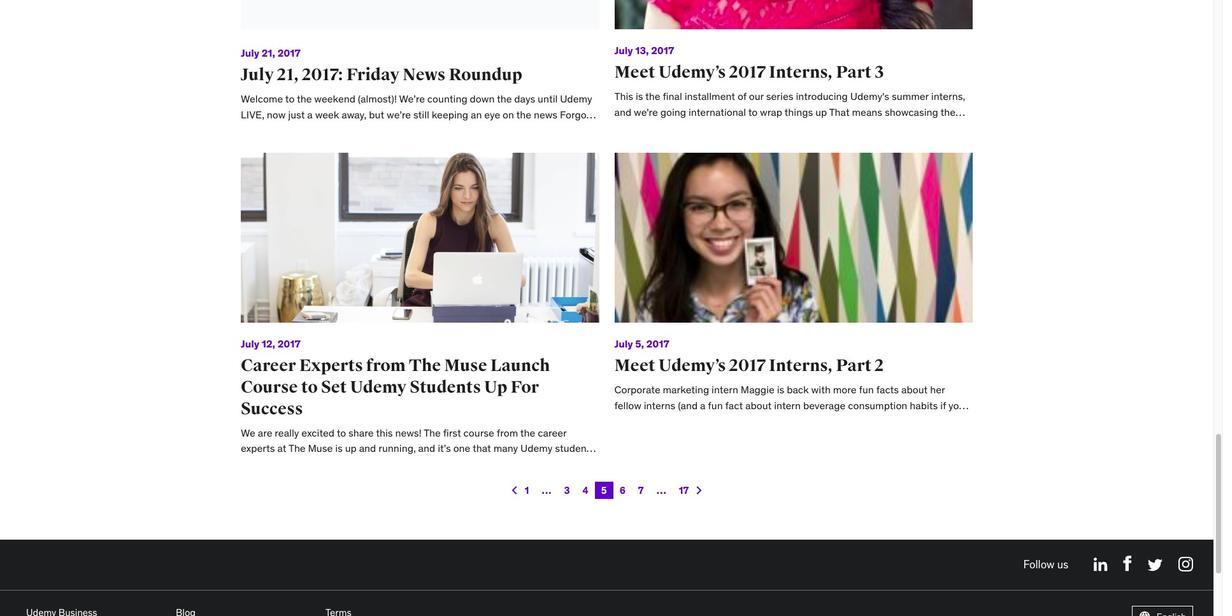 Task type: vqa. For each thing, say whether or not it's contained in the screenshot.
7
yes



Task type: describe. For each thing, give the bounding box(es) containing it.
but
[[369, 108, 384, 121]]

dublin
[[725, 431, 754, 443]]

where
[[241, 124, 271, 136]]

consumption
[[849, 399, 908, 412]]

meet udemy's 2017 interns, part 2
[[615, 356, 884, 377]]

till
[[637, 415, 648, 428]]

maggie
[[741, 384, 775, 396]]

it
[[429, 139, 436, 152]]

column
[[375, 124, 408, 136]]

6 link
[[614, 482, 632, 499]]

stay
[[943, 415, 962, 428]]

over
[[307, 139, 327, 152]]

2 vertical spatial our
[[707, 431, 722, 443]]

of
[[848, 415, 857, 428]]

21, for 2017
[[262, 47, 275, 59]]

july 21, 2017
[[241, 47, 301, 59]]

for
[[511, 377, 539, 398]]

july 21, 2017: friday news roundup link
[[241, 65, 523, 86]]

meet udemy's 2017 interns, part 3
[[615, 62, 885, 83]]

back
[[787, 384, 809, 396]]

follow
[[1024, 558, 1055, 572]]

us
[[1058, 558, 1069, 572]]

a...
[[583, 139, 596, 152]]

17 link
[[673, 482, 696, 499]]

fellow
[[615, 399, 642, 412]]

2
[[875, 356, 884, 377]]

(almost)!
[[358, 93, 397, 105]]

6
[[620, 485, 626, 497]]

frustrating
[[476, 139, 524, 152]]

longer
[[347, 139, 375, 152]]

the inside corporate marketing intern maggie is back with more fun facts about her fellow interns (and a fun fact about intern beverage consumption habits if you read till the end!) today's post completes our group of sf-based interns; stay tuned for an intro to our dublin and ankara teams lana dann university of...
[[651, 415, 666, 428]]

more
[[834, 384, 857, 396]]

course
[[241, 377, 298, 398]]

can
[[438, 139, 454, 152]]

21, for 2017:
[[277, 65, 299, 86]]

completes
[[752, 415, 800, 428]]

forgetting
[[489, 124, 534, 136]]

career experts from the muse launch course to set udemy students up for success
[[241, 356, 550, 420]]

meet udemy's 2017 interns, part 2 link
[[615, 356, 884, 377]]

to right not
[[544, 139, 553, 152]]

counting
[[428, 93, 468, 105]]

teams
[[810, 431, 838, 443]]

linkedin button image
[[1095, 558, 1109, 572]]

feel
[[457, 139, 474, 152]]

our inside welcome to the weekend (almost)! we're counting down the days until udemy live, now just a week away, but we're still keeping an eye on the news forgot where you parked good this column explores the role forgetting plays in our ability to learn over the longer term while it can feel frustrating not to recall a...
[[573, 124, 588, 136]]

post
[[729, 415, 749, 428]]

0 vertical spatial fun
[[859, 384, 874, 396]]

with
[[812, 384, 831, 396]]

an inside corporate marketing intern maggie is back with more fun facts about her fellow interns (and a fun fact about intern beverage consumption habits if you read till the end!) today's post completes our group of sf-based interns; stay tuned for an intro to our dublin and ankara teams lana dann university of...
[[659, 431, 670, 443]]

2017 for meet udemy's 2017 interns, part 2
[[730, 356, 766, 377]]

the right on
[[517, 108, 532, 121]]

twitter button image
[[1148, 559, 1164, 572]]

corporate
[[615, 384, 661, 396]]

2017 for meet udemy's 2017 interns, part 3
[[730, 62, 766, 83]]

facts
[[877, 384, 899, 396]]

7 link
[[632, 482, 651, 499]]

marketing
[[663, 384, 710, 396]]

2017 for july 12, 2017
[[278, 338, 301, 351]]

instagram button image
[[1179, 557, 1194, 572]]

facebook button image
[[1124, 556, 1133, 572]]

welcome
[[241, 93, 283, 105]]

not
[[527, 139, 542, 152]]

friday
[[347, 65, 400, 86]]

role
[[469, 124, 487, 136]]

learn
[[282, 139, 305, 152]]

her
[[931, 384, 945, 396]]

part for 3
[[836, 62, 872, 83]]

1 … from the left
[[542, 485, 552, 497]]

a for 21,
[[307, 108, 313, 121]]

meet udemy's 2017 interns, part 3 link
[[615, 62, 885, 83]]

july for july 12, 2017
[[241, 338, 260, 351]]

part for 2
[[836, 356, 872, 377]]

career experts from the muse launch course to set udemy students up for success link
[[241, 356, 550, 420]]

2017:
[[302, 65, 343, 86]]

intro
[[672, 431, 693, 443]]

2017 for july 13, 2017
[[652, 44, 675, 57]]

the up on
[[497, 93, 512, 105]]

july 13, 2017
[[615, 44, 675, 57]]

udemy's for meet udemy's 2017 interns, part 2
[[659, 356, 726, 377]]

the up the feel
[[452, 124, 467, 136]]

forgot
[[560, 108, 590, 121]]

until
[[538, 93, 558, 105]]

end!)
[[668, 415, 691, 428]]

1
[[525, 485, 529, 497]]

july for july 13, 2017
[[615, 44, 633, 57]]

we're
[[387, 108, 411, 121]]

follow us
[[1024, 558, 1069, 572]]

5,
[[636, 338, 644, 351]]

now
[[267, 108, 286, 121]]

students
[[410, 377, 481, 398]]

launch
[[491, 356, 550, 377]]

still
[[414, 108, 430, 121]]

read
[[615, 415, 635, 428]]

4 link
[[577, 482, 595, 499]]

13,
[[636, 44, 649, 57]]

news
[[403, 65, 446, 86]]

interns, for 3
[[769, 62, 833, 83]]

while
[[401, 139, 427, 152]]



Task type: locate. For each thing, give the bounding box(es) containing it.
…
[[542, 485, 552, 497], [657, 485, 666, 497]]

success
[[241, 399, 303, 420]]

habits
[[910, 399, 938, 412]]

fun up consumption
[[859, 384, 874, 396]]

(and
[[678, 399, 698, 412]]

july for july 5, 2017
[[615, 338, 633, 351]]

july for july 21, 2017
[[241, 47, 260, 59]]

0 vertical spatial udemy's
[[659, 62, 726, 83]]

udemy up forgot
[[560, 93, 593, 105]]

to down you
[[270, 139, 280, 152]]

… right 1
[[542, 485, 552, 497]]

meet for meet udemy's 2017 interns, part 2
[[615, 356, 656, 377]]

2 part from the top
[[836, 356, 872, 377]]

roundup
[[449, 65, 523, 86]]

welcome to the weekend (almost)! we're counting down the days until udemy live, now just a week away, but we're still keeping an eye on the news forgot where you parked good this column explores the role forgetting plays in our ability to learn over the longer term while it can feel frustrating not to recall a...
[[241, 93, 596, 152]]

ability
[[241, 139, 268, 152]]

to left set
[[301, 377, 318, 398]]

good
[[327, 124, 352, 136]]

udemy's
[[659, 62, 726, 83], [659, 356, 726, 377]]

sf-
[[860, 415, 876, 428]]

1 vertical spatial udemy
[[350, 377, 407, 398]]

for
[[644, 431, 656, 443]]

0 vertical spatial udemy
[[560, 93, 593, 105]]

udemy's for meet udemy's 2017 interns, part 3
[[659, 62, 726, 83]]

based
[[876, 415, 904, 428]]

is
[[777, 384, 785, 396]]

career
[[241, 356, 296, 377]]

2017
[[652, 44, 675, 57], [278, 47, 301, 59], [730, 62, 766, 83], [278, 338, 301, 351], [647, 338, 670, 351], [730, 356, 766, 377]]

1 horizontal spatial an
[[659, 431, 670, 443]]

term
[[378, 139, 399, 152]]

2017 for july 21, 2017
[[278, 47, 301, 59]]

an up role
[[471, 108, 482, 121]]

on
[[503, 108, 514, 121]]

group
[[819, 415, 846, 428]]

0 horizontal spatial about
[[746, 399, 772, 412]]

12,
[[262, 338, 275, 351]]

1 horizontal spatial 21,
[[277, 65, 299, 86]]

a right "just"
[[307, 108, 313, 121]]

a right (and
[[700, 399, 706, 412]]

1 vertical spatial udemy's
[[659, 356, 726, 377]]

you
[[273, 124, 290, 136]]

meet down '5,'
[[615, 356, 656, 377]]

july 12, 2017
[[241, 338, 301, 351]]

1 vertical spatial 3
[[564, 485, 570, 497]]

0 horizontal spatial 3
[[564, 485, 570, 497]]

1 vertical spatial intern
[[775, 399, 801, 412]]

if
[[941, 399, 947, 412]]

the down good
[[329, 139, 344, 152]]

fun up today's
[[708, 399, 723, 412]]

4
[[583, 485, 589, 497]]

our up teams
[[802, 415, 817, 428]]

week
[[315, 108, 339, 121]]

1 vertical spatial our
[[802, 415, 817, 428]]

1 part from the top
[[836, 62, 872, 83]]

1 horizontal spatial our
[[707, 431, 722, 443]]

0 vertical spatial 21,
[[262, 47, 275, 59]]

an right for
[[659, 431, 670, 443]]

1 interns, from the top
[[769, 62, 833, 83]]

1 udemy's from the top
[[659, 62, 726, 83]]

from
[[366, 356, 406, 377]]

2017 for july 5, 2017
[[647, 338, 670, 351]]

udemy down from
[[350, 377, 407, 398]]

1 vertical spatial 21,
[[277, 65, 299, 86]]

interns, for 2
[[769, 356, 833, 377]]

away,
[[342, 108, 367, 121]]

3 link
[[558, 482, 577, 499]]

our down today's
[[707, 431, 722, 443]]

1 vertical spatial interns,
[[769, 356, 833, 377]]

0 vertical spatial interns,
[[769, 62, 833, 83]]

0 horizontal spatial 21,
[[262, 47, 275, 59]]

today's
[[693, 415, 727, 428]]

days
[[515, 93, 536, 105]]

21, up "welcome"
[[262, 47, 275, 59]]

down
[[470, 93, 495, 105]]

july 5, 2017
[[615, 338, 670, 351]]

interns,
[[769, 62, 833, 83], [769, 356, 833, 377]]

0 horizontal spatial our
[[573, 124, 588, 136]]

a inside welcome to the weekend (almost)! we're counting down the days until udemy live, now just a week away, but we're still keeping an eye on the news forgot where you parked good this column explores the role forgetting plays in our ability to learn over the longer term while it can feel frustrating not to recall a...
[[307, 108, 313, 121]]

1 vertical spatial fun
[[708, 399, 723, 412]]

21, down july 21, 2017
[[277, 65, 299, 86]]

explores
[[411, 124, 449, 136]]

to
[[285, 93, 295, 105], [270, 139, 280, 152], [544, 139, 553, 152], [301, 377, 318, 398], [696, 431, 705, 443]]

weekend
[[314, 93, 356, 105]]

just
[[288, 108, 305, 121]]

recall
[[556, 139, 580, 152]]

0 vertical spatial meet
[[615, 62, 656, 83]]

the
[[409, 356, 441, 377]]

17
[[679, 485, 689, 497]]

a
[[307, 108, 313, 121], [700, 399, 706, 412]]

1 vertical spatial meet
[[615, 356, 656, 377]]

lana
[[841, 431, 863, 443]]

an inside welcome to the weekend (almost)! we're counting down the days until udemy live, now just a week away, but we're still keeping an eye on the news forgot where you parked good this column explores the role forgetting plays in our ability to learn over the longer term while it can feel frustrating not to recall a...
[[471, 108, 482, 121]]

0 horizontal spatial udemy
[[350, 377, 407, 398]]

1 vertical spatial an
[[659, 431, 670, 443]]

of...
[[940, 431, 956, 443]]

live,
[[241, 108, 264, 121]]

this
[[354, 124, 373, 136]]

intern
[[712, 384, 739, 396], [775, 399, 801, 412]]

0 horizontal spatial intern
[[712, 384, 739, 396]]

july for july 21, 2017: friday news roundup
[[241, 65, 274, 86]]

2 … from the left
[[657, 485, 666, 497]]

fact
[[726, 399, 743, 412]]

keeping
[[432, 108, 469, 121]]

2 interns, from the top
[[769, 356, 833, 377]]

udemy inside welcome to the weekend (almost)! we're counting down the days until udemy live, now just a week away, but we're still keeping an eye on the news forgot where you parked good this column explores the role forgetting plays in our ability to learn over the longer term while it can feel frustrating not to recall a...
[[560, 93, 593, 105]]

dann
[[865, 431, 889, 443]]

tuned
[[615, 431, 641, 443]]

our right in
[[573, 124, 588, 136]]

1 horizontal spatial about
[[902, 384, 928, 396]]

0 horizontal spatial a
[[307, 108, 313, 121]]

1 horizontal spatial udemy
[[560, 93, 593, 105]]

a inside corporate marketing intern maggie is back with more fun facts about her fellow interns (and a fun fact about intern beverage consumption habits if you read till the end!) today's post completes our group of sf-based interns; stay tuned for an intro to our dublin and ankara teams lana dann university of...
[[700, 399, 706, 412]]

and
[[756, 431, 773, 443]]

the right till
[[651, 415, 666, 428]]

1 meet from the top
[[615, 62, 656, 83]]

parked
[[292, 124, 324, 136]]

intern down is
[[775, 399, 801, 412]]

udemy's down july 13, 2017
[[659, 62, 726, 83]]

udemy's up marketing
[[659, 356, 726, 377]]

21,
[[262, 47, 275, 59], [277, 65, 299, 86]]

about down the maggie
[[746, 399, 772, 412]]

0 horizontal spatial an
[[471, 108, 482, 121]]

meet for meet udemy's 2017 interns, part 3
[[615, 62, 656, 83]]

in
[[563, 124, 571, 136]]

1 horizontal spatial 3
[[875, 62, 885, 83]]

set
[[321, 377, 347, 398]]

1 horizontal spatial intern
[[775, 399, 801, 412]]

meet down 13,
[[615, 62, 656, 83]]

university
[[892, 431, 937, 443]]

1 vertical spatial a
[[700, 399, 706, 412]]

0 vertical spatial 3
[[875, 62, 885, 83]]

ankara
[[776, 431, 808, 443]]

to inside career experts from the muse launch course to set udemy students up for success
[[301, 377, 318, 398]]

to inside corporate marketing intern maggie is back with more fun facts about her fellow interns (and a fun fact about intern beverage consumption habits if you read till the end!) today's post completes our group of sf-based interns; stay tuned for an intro to our dublin and ankara teams lana dann university of...
[[696, 431, 705, 443]]

the up "just"
[[297, 93, 312, 105]]

0 vertical spatial a
[[307, 108, 313, 121]]

udemy inside career experts from the muse launch course to set udemy students up for success
[[350, 377, 407, 398]]

0 horizontal spatial …
[[542, 485, 552, 497]]

to up "just"
[[285, 93, 295, 105]]

the
[[297, 93, 312, 105], [497, 93, 512, 105], [517, 108, 532, 121], [452, 124, 467, 136], [329, 139, 344, 152], [651, 415, 666, 428]]

0 vertical spatial part
[[836, 62, 872, 83]]

interns
[[644, 399, 676, 412]]

… right 7 link
[[657, 485, 666, 497]]

0 vertical spatial about
[[902, 384, 928, 396]]

about up habits
[[902, 384, 928, 396]]

news
[[534, 108, 558, 121]]

up
[[484, 377, 508, 398]]

intern up fact at the right bottom of page
[[712, 384, 739, 396]]

to right intro
[[696, 431, 705, 443]]

july 21, 2017: friday news roundup
[[241, 65, 523, 86]]

fun
[[859, 384, 874, 396], [708, 399, 723, 412]]

1 horizontal spatial fun
[[859, 384, 874, 396]]

5
[[602, 485, 607, 497]]

a for udemy's
[[700, 399, 706, 412]]

0 horizontal spatial fun
[[708, 399, 723, 412]]

1 vertical spatial about
[[746, 399, 772, 412]]

we're
[[399, 93, 425, 105]]

0 vertical spatial an
[[471, 108, 482, 121]]

0 vertical spatial intern
[[712, 384, 739, 396]]

2 horizontal spatial our
[[802, 415, 817, 428]]

1 vertical spatial part
[[836, 356, 872, 377]]

0 vertical spatial our
[[573, 124, 588, 136]]

1 link
[[519, 482, 536, 499]]

2 udemy's from the top
[[659, 356, 726, 377]]

part
[[836, 62, 872, 83], [836, 356, 872, 377]]

1 horizontal spatial a
[[700, 399, 706, 412]]

2 meet from the top
[[615, 356, 656, 377]]

1 horizontal spatial …
[[657, 485, 666, 497]]



